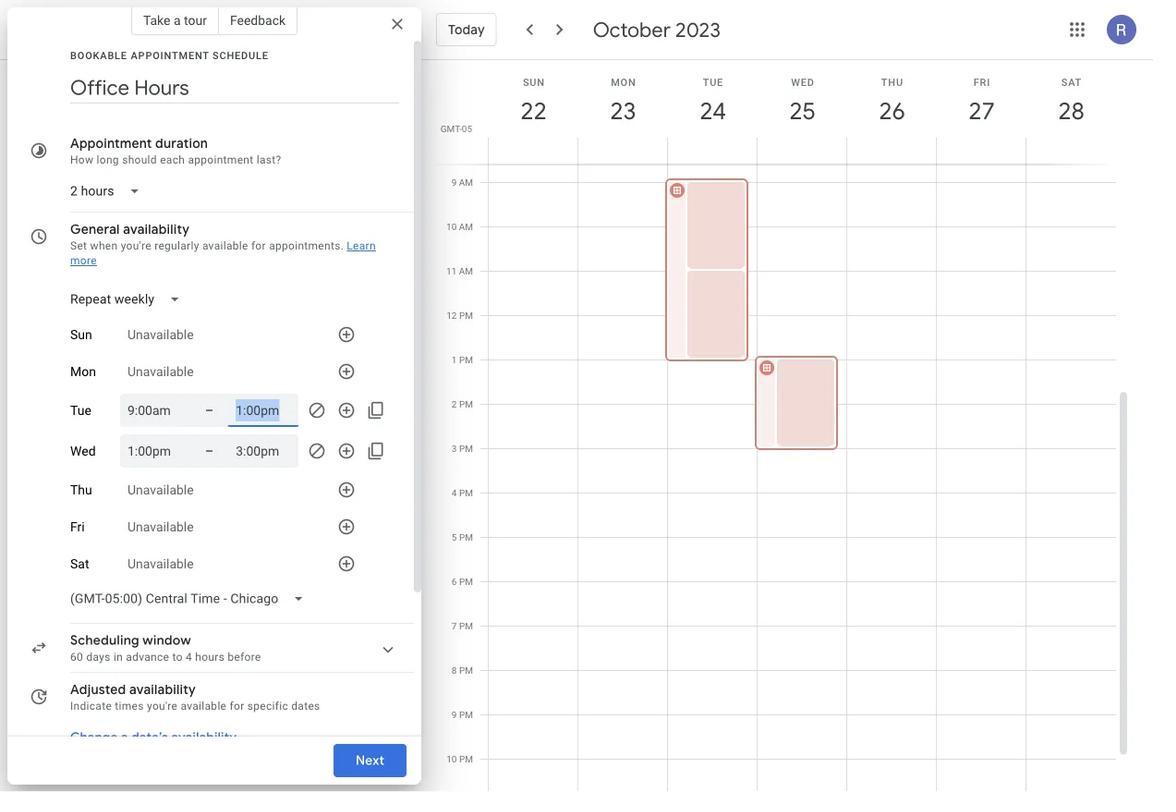 Task type: locate. For each thing, give the bounding box(es) containing it.
2 am from the top
[[459, 221, 473, 232]]

11 pm from the top
[[459, 754, 473, 765]]

1 vertical spatial 4
[[186, 651, 192, 664]]

fri inside fri 27
[[974, 76, 991, 88]]

tour
[[184, 12, 207, 28]]

a for change
[[121, 729, 128, 746]]

– left end time on tuesdays text box
[[205, 403, 214, 418]]

11 am
[[446, 266, 473, 277]]

appointment duration how long should each appointment last?
[[70, 135, 281, 166]]

appointments.
[[269, 239, 344, 252]]

tue inside tue 24
[[703, 76, 724, 88]]

saturday, october 28 element
[[1050, 90, 1093, 132]]

7 pm
[[452, 621, 473, 632]]

27
[[968, 96, 994, 126]]

take
[[143, 12, 170, 28]]

pm down the 9 pm
[[459, 754, 473, 765]]

pm right 6
[[459, 576, 473, 587]]

10 am
[[446, 221, 473, 232]]

10 pm from the top
[[459, 709, 473, 720]]

sat for sat
[[70, 556, 89, 571]]

availability for general
[[123, 221, 190, 238]]

1 vertical spatial 10
[[447, 754, 457, 765]]

pm right 3 on the bottom left of page
[[459, 443, 473, 454]]

change
[[70, 729, 118, 746]]

9 for 9 am
[[452, 177, 457, 188]]

60
[[70, 651, 83, 664]]

0 horizontal spatial fri
[[70, 519, 85, 534]]

specific
[[247, 700, 288, 713]]

1 vertical spatial wed
[[70, 443, 96, 459]]

3 pm
[[452, 443, 473, 454]]

1 am from the top
[[459, 177, 473, 188]]

change a date's availability button
[[63, 721, 244, 754]]

availability up regularly
[[123, 221, 190, 238]]

pm for 6 pm
[[459, 576, 473, 587]]

6 pm from the top
[[459, 532, 473, 543]]

0 vertical spatial am
[[459, 177, 473, 188]]

1 vertical spatial am
[[459, 221, 473, 232]]

5
[[452, 532, 457, 543]]

a inside button
[[174, 12, 181, 28]]

am up 10 am
[[459, 177, 473, 188]]

thu
[[882, 76, 904, 88], [70, 482, 92, 497]]

28 column header
[[1026, 60, 1117, 164]]

set when you're regularly available for appointments.
[[70, 239, 344, 252]]

fri for fri 27
[[974, 76, 991, 88]]

1 vertical spatial sat
[[70, 556, 89, 571]]

am
[[459, 177, 473, 188], [459, 221, 473, 232], [459, 266, 473, 277]]

fri
[[974, 76, 991, 88], [70, 519, 85, 534]]

you're up change a date's availability button
[[147, 700, 178, 713]]

available down 'hours'
[[181, 700, 227, 713]]

sun inside sun 22
[[523, 76, 545, 88]]

pm for 3 pm
[[459, 443, 473, 454]]

1 vertical spatial availability
[[129, 681, 196, 698]]

1 horizontal spatial thu
[[882, 76, 904, 88]]

availability down to
[[129, 681, 196, 698]]

1 vertical spatial –
[[205, 443, 214, 458]]

grid containing 22
[[429, 60, 1131, 792]]

2 9 from the top
[[452, 709, 457, 720]]

1 horizontal spatial sat
[[1062, 76, 1082, 88]]

for left specific
[[230, 700, 244, 713]]

3 am from the top
[[459, 266, 473, 277]]

0 vertical spatial a
[[174, 12, 181, 28]]

0 vertical spatial thu
[[882, 76, 904, 88]]

1 horizontal spatial a
[[174, 12, 181, 28]]

wed left start time on wednesdays text field
[[70, 443, 96, 459]]

10 down the 9 pm
[[447, 754, 457, 765]]

2 10 from the top
[[447, 754, 457, 765]]

1 vertical spatial tue
[[70, 403, 91, 418]]

how
[[70, 153, 94, 166]]

regularly
[[154, 239, 199, 252]]

2 vertical spatial availability
[[171, 729, 237, 746]]

pm right 12
[[459, 310, 473, 321]]

for
[[251, 239, 266, 252], [230, 700, 244, 713]]

– for wed
[[205, 443, 214, 458]]

tue up tuesday, october 24 "element"
[[703, 76, 724, 88]]

4 right to
[[186, 651, 192, 664]]

1 vertical spatial a
[[121, 729, 128, 746]]

0 vertical spatial for
[[251, 239, 266, 252]]

0 vertical spatial 10
[[446, 221, 457, 232]]

3 unavailable from the top
[[128, 482, 194, 497]]

bookable appointment schedule
[[70, 49, 269, 61]]

grid
[[429, 60, 1131, 792]]

a for take
[[174, 12, 181, 28]]

End time on Tuesdays text field
[[236, 399, 291, 421]]

am right the 11
[[459, 266, 473, 277]]

availability inside adjusted availability indicate times you're available for specific dates
[[129, 681, 196, 698]]

5 pm
[[452, 532, 473, 543]]

appointment
[[70, 135, 152, 152]]

schedule
[[213, 49, 269, 61]]

8
[[452, 665, 457, 676]]

25 column header
[[757, 60, 848, 164]]

10 for 10 pm
[[447, 754, 457, 765]]

thursday, october 26 element
[[871, 90, 914, 132]]

pm right 5
[[459, 532, 473, 543]]

you're down general availability
[[121, 239, 151, 252]]

pm right the 1
[[459, 354, 473, 366]]

0 vertical spatial fri
[[974, 76, 991, 88]]

22 column header
[[488, 60, 579, 164]]

1 – from the top
[[205, 403, 214, 418]]

fri 27
[[968, 76, 994, 126]]

1 pm
[[452, 354, 473, 366]]

available right regularly
[[202, 239, 248, 252]]

10 up the 11
[[446, 221, 457, 232]]

1 vertical spatial fri
[[70, 519, 85, 534]]

2 – from the top
[[205, 443, 214, 458]]

mon
[[611, 76, 636, 88], [70, 364, 96, 379]]

4 pm from the top
[[459, 443, 473, 454]]

5 pm from the top
[[459, 488, 473, 499]]

unavailable
[[128, 327, 194, 342], [128, 364, 194, 379], [128, 482, 194, 497], [128, 519, 194, 534], [128, 556, 194, 571]]

0 horizontal spatial a
[[121, 729, 128, 746]]

pm right 8 at the bottom of page
[[459, 665, 473, 676]]

0 horizontal spatial thu
[[70, 482, 92, 497]]

pm right 2
[[459, 399, 473, 410]]

sat up saturday, october 28 element
[[1062, 76, 1082, 88]]

thu inside 'thu 26'
[[882, 76, 904, 88]]

1 horizontal spatial tue
[[703, 76, 724, 88]]

4 inside scheduling window 60 days in advance to 4 hours before
[[186, 651, 192, 664]]

should
[[122, 153, 157, 166]]

pm for 4 pm
[[459, 488, 473, 499]]

27 column header
[[936, 60, 1027, 164]]

–
[[205, 403, 214, 418], [205, 443, 214, 458]]

0 horizontal spatial tue
[[70, 403, 91, 418]]

9 up 10 am
[[452, 177, 457, 188]]

0 horizontal spatial 4
[[186, 651, 192, 664]]

sat for sat 28
[[1062, 76, 1082, 88]]

– right start time on wednesdays text field
[[205, 443, 214, 458]]

1 pm from the top
[[459, 310, 473, 321]]

1 10 from the top
[[446, 221, 457, 232]]

pm right 7 at the bottom of page
[[459, 621, 473, 632]]

10
[[446, 221, 457, 232], [447, 754, 457, 765]]

0 vertical spatial 4
[[452, 488, 457, 499]]

1 horizontal spatial mon
[[611, 76, 636, 88]]

am for 11 am
[[459, 266, 473, 277]]

2 pm from the top
[[459, 354, 473, 366]]

window
[[143, 632, 191, 649]]

adjusted availability indicate times you're available for specific dates
[[70, 681, 320, 713]]

9 down 8 at the bottom of page
[[452, 709, 457, 720]]

0 vertical spatial –
[[205, 403, 214, 418]]

1 horizontal spatial wed
[[791, 76, 815, 88]]

0 vertical spatial wed
[[791, 76, 815, 88]]

0 vertical spatial sat
[[1062, 76, 1082, 88]]

pm up 5 pm
[[459, 488, 473, 499]]

unavailable for sat
[[128, 556, 194, 571]]

unavailable for mon
[[128, 364, 194, 379]]

for left appointments.
[[251, 239, 266, 252]]

0 horizontal spatial mon
[[70, 364, 96, 379]]

4 unavailable from the top
[[128, 519, 194, 534]]

7 pm from the top
[[459, 576, 473, 587]]

sun down more
[[70, 327, 92, 342]]

gmt-05
[[441, 123, 472, 134]]

pm for 8 pm
[[459, 665, 473, 676]]

0 vertical spatial 9
[[452, 177, 457, 188]]

1 9 from the top
[[452, 177, 457, 188]]

1 vertical spatial available
[[181, 700, 227, 713]]

1 unavailable from the top
[[128, 327, 194, 342]]

pm down 8 pm
[[459, 709, 473, 720]]

0 vertical spatial sun
[[523, 76, 545, 88]]

1 horizontal spatial 4
[[452, 488, 457, 499]]

next button
[[334, 738, 407, 783]]

0 horizontal spatial sun
[[70, 327, 92, 342]]

0 horizontal spatial wed
[[70, 443, 96, 459]]

you're
[[121, 239, 151, 252], [147, 700, 178, 713]]

6 pm
[[452, 576, 473, 587]]

0 vertical spatial mon
[[611, 76, 636, 88]]

4 up 5
[[452, 488, 457, 499]]

a inside button
[[121, 729, 128, 746]]

3
[[452, 443, 457, 454]]

2 vertical spatial am
[[459, 266, 473, 277]]

pm
[[459, 310, 473, 321], [459, 354, 473, 366], [459, 399, 473, 410], [459, 443, 473, 454], [459, 488, 473, 499], [459, 532, 473, 543], [459, 576, 473, 587], [459, 621, 473, 632], [459, 665, 473, 676], [459, 709, 473, 720], [459, 754, 473, 765]]

sun
[[523, 76, 545, 88], [70, 327, 92, 342]]

you're inside adjusted availability indicate times you're available for specific dates
[[147, 700, 178, 713]]

thu for thu 26
[[882, 76, 904, 88]]

availability down adjusted availability indicate times you're available for specific dates
[[171, 729, 237, 746]]

am down 9 am
[[459, 221, 473, 232]]

Start time on Tuesdays text field
[[128, 399, 183, 421]]

5 unavailable from the top
[[128, 556, 194, 571]]

a left date's
[[121, 729, 128, 746]]

mon for mon 23
[[611, 76, 636, 88]]

1 vertical spatial thu
[[70, 482, 92, 497]]

1 vertical spatial for
[[230, 700, 244, 713]]

3 pm from the top
[[459, 399, 473, 410]]

tue left the 'start time on tuesdays' text box
[[70, 403, 91, 418]]

1 vertical spatial 9
[[452, 709, 457, 720]]

sun up sunday, october 22 'element'
[[523, 76, 545, 88]]

None field
[[63, 175, 155, 208], [63, 283, 195, 316], [63, 582, 319, 616], [63, 175, 155, 208], [63, 283, 195, 316], [63, 582, 319, 616]]

0 horizontal spatial for
[[230, 700, 244, 713]]

unavailable for sun
[[128, 327, 194, 342]]

23
[[609, 96, 635, 126]]

take a tour button
[[131, 6, 219, 35]]

monday, october 23 element
[[602, 90, 645, 132]]

sat inside sat 28
[[1062, 76, 1082, 88]]

9 pm from the top
[[459, 665, 473, 676]]

8 pm from the top
[[459, 621, 473, 632]]

unavailable for fri
[[128, 519, 194, 534]]

am for 9 am
[[459, 177, 473, 188]]

4
[[452, 488, 457, 499], [186, 651, 192, 664]]

when
[[90, 239, 118, 252]]

in
[[114, 651, 123, 664]]

1 vertical spatial mon
[[70, 364, 96, 379]]

mon inside mon 23
[[611, 76, 636, 88]]

0 vertical spatial tue
[[703, 76, 724, 88]]

a left "tour"
[[174, 12, 181, 28]]

indicate
[[70, 700, 112, 713]]

1 horizontal spatial sun
[[523, 76, 545, 88]]

1 horizontal spatial fri
[[974, 76, 991, 88]]

wed up wednesday, october 25 element
[[791, 76, 815, 88]]

1 vertical spatial sun
[[70, 327, 92, 342]]

1 vertical spatial you're
[[147, 700, 178, 713]]

sat up scheduling
[[70, 556, 89, 571]]

thu 26
[[878, 76, 904, 126]]

– for tue
[[205, 403, 214, 418]]

0 horizontal spatial sat
[[70, 556, 89, 571]]

wed inside wed 25
[[791, 76, 815, 88]]

0 vertical spatial availability
[[123, 221, 190, 238]]

unavailable for thu
[[128, 482, 194, 497]]

9
[[452, 177, 457, 188], [452, 709, 457, 720]]

2 unavailable from the top
[[128, 364, 194, 379]]

available
[[202, 239, 248, 252], [181, 700, 227, 713]]

4 pm
[[452, 488, 473, 499]]

change a date's availability
[[70, 729, 237, 746]]



Task type: describe. For each thing, give the bounding box(es) containing it.
sun for sun 22
[[523, 76, 545, 88]]

learn
[[347, 239, 376, 252]]

wednesday, october 25 element
[[781, 90, 824, 132]]

friday, october 27 element
[[961, 90, 1003, 132]]

before
[[228, 651, 261, 664]]

wed 25
[[788, 76, 815, 126]]

9 pm
[[452, 709, 473, 720]]

pm for 2 pm
[[459, 399, 473, 410]]

2
[[452, 399, 457, 410]]

23 column header
[[578, 60, 668, 164]]

0 vertical spatial available
[[202, 239, 248, 252]]

days
[[86, 651, 111, 664]]

End time on Wednesdays text field
[[236, 440, 291, 462]]

appointment
[[188, 153, 254, 166]]

11
[[446, 266, 457, 277]]

next
[[356, 752, 384, 769]]

7
[[452, 621, 457, 632]]

to
[[172, 651, 183, 664]]

fri for fri
[[70, 519, 85, 534]]

12 pm
[[447, 310, 473, 321]]

pm for 9 pm
[[459, 709, 473, 720]]

28
[[1057, 96, 1084, 126]]

wed for wed
[[70, 443, 96, 459]]

sunday, october 22 element
[[513, 90, 555, 132]]

today
[[448, 21, 485, 38]]

tue for tue 24
[[703, 76, 724, 88]]

am for 10 am
[[459, 221, 473, 232]]

24 column header
[[667, 60, 758, 164]]

26 column header
[[847, 60, 937, 164]]

availability inside change a date's availability button
[[171, 729, 237, 746]]

Add title text field
[[70, 74, 399, 102]]

learn more
[[70, 239, 376, 267]]

thu for thu
[[70, 482, 92, 497]]

times
[[115, 700, 144, 713]]

8 pm
[[452, 665, 473, 676]]

general
[[70, 221, 120, 238]]

scheduling window 60 days in advance to 4 hours before
[[70, 632, 261, 664]]

dates
[[291, 700, 320, 713]]

1 horizontal spatial for
[[251, 239, 266, 252]]

bookable
[[70, 49, 127, 61]]

wed for wed 25
[[791, 76, 815, 88]]

sun for sun
[[70, 327, 92, 342]]

05
[[462, 123, 472, 134]]

2 pm
[[452, 399, 473, 410]]

pm for 1 pm
[[459, 354, 473, 366]]

pm for 5 pm
[[459, 532, 473, 543]]

october
[[593, 17, 671, 43]]

12
[[447, 310, 457, 321]]

25
[[788, 96, 815, 126]]

sun 22
[[519, 76, 546, 126]]

each
[[160, 153, 185, 166]]

10 for 10 am
[[446, 221, 457, 232]]

pm for 7 pm
[[459, 621, 473, 632]]

general availability
[[70, 221, 190, 238]]

long
[[97, 153, 119, 166]]

last?
[[257, 153, 281, 166]]

pm for 10 pm
[[459, 754, 473, 765]]

24
[[699, 96, 725, 126]]

feedback
[[230, 12, 286, 28]]

Start time on Wednesdays text field
[[128, 440, 183, 462]]

set
[[70, 239, 87, 252]]

hours
[[195, 651, 225, 664]]

22
[[519, 96, 546, 126]]

for inside adjusted availability indicate times you're available for specific dates
[[230, 700, 244, 713]]

9 for 9 pm
[[452, 709, 457, 720]]

more
[[70, 254, 97, 267]]

sat 28
[[1057, 76, 1084, 126]]

tuesday, october 24 element
[[692, 90, 734, 132]]

9 am
[[452, 177, 473, 188]]

feedback button
[[219, 6, 298, 35]]

availability for adjusted
[[129, 681, 196, 698]]

6
[[452, 576, 457, 587]]

adjusted
[[70, 681, 126, 698]]

2023
[[676, 17, 721, 43]]

duration
[[155, 135, 208, 152]]

advance
[[126, 651, 169, 664]]

mon 23
[[609, 76, 636, 126]]

10 pm
[[447, 754, 473, 765]]

gmt-
[[441, 123, 462, 134]]

tue 24
[[699, 76, 725, 126]]

available inside adjusted availability indicate times you're available for specific dates
[[181, 700, 227, 713]]

today button
[[436, 7, 497, 52]]

mon for mon
[[70, 364, 96, 379]]

scheduling
[[70, 632, 139, 649]]

take a tour
[[143, 12, 207, 28]]

26
[[878, 96, 904, 126]]

date's
[[131, 729, 168, 746]]

appointment
[[131, 49, 209, 61]]

0 vertical spatial you're
[[121, 239, 151, 252]]

october 2023
[[593, 17, 721, 43]]

pm for 12 pm
[[459, 310, 473, 321]]

learn more link
[[70, 239, 376, 267]]

1
[[452, 354, 457, 366]]

tue for tue
[[70, 403, 91, 418]]



Task type: vqa. For each thing, say whether or not it's contained in the screenshot.
Before At
no



